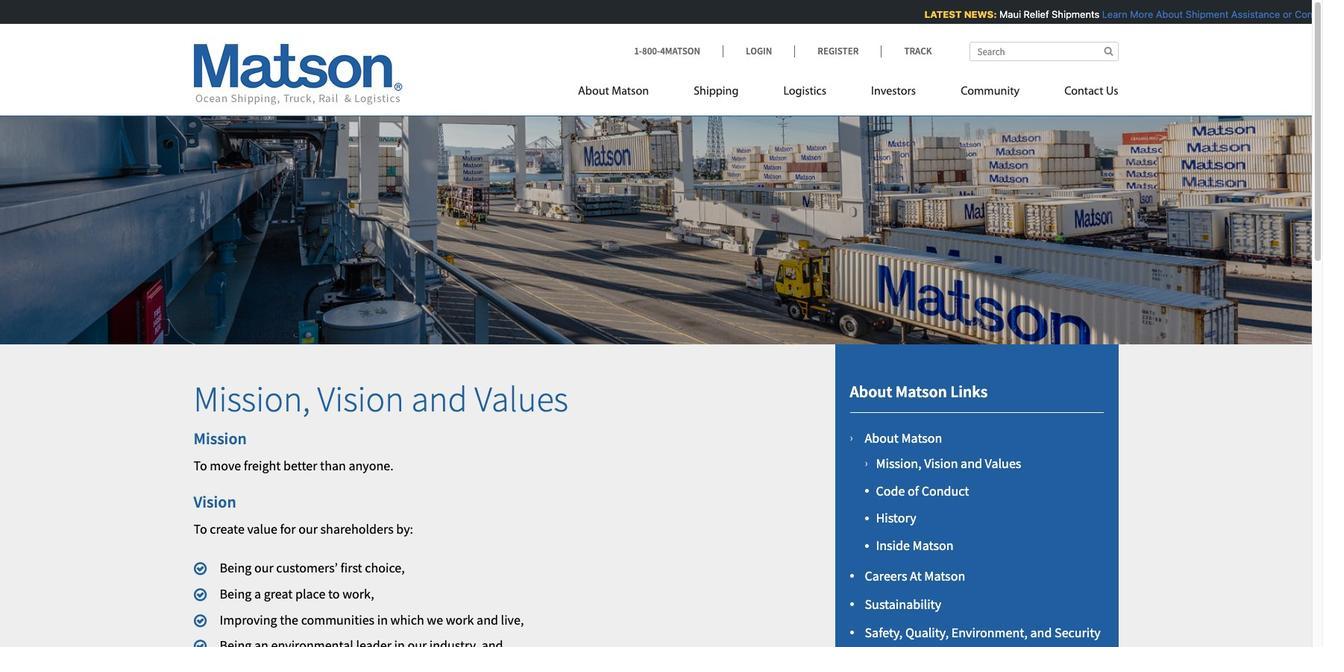 Task type: describe. For each thing, give the bounding box(es) containing it.
0 horizontal spatial our
[[254, 560, 274, 577]]

0 vertical spatial our
[[299, 521, 318, 538]]

more
[[1129, 8, 1152, 20]]

to for to move freight better than anyone.
[[194, 458, 207, 475]]

matson inside top menu navigation
[[612, 86, 649, 98]]

investors link
[[849, 78, 939, 109]]

mission, vision and values inside about matson links section
[[877, 455, 1022, 472]]

about matson links section
[[817, 345, 1138, 648]]

safety, quality, environment, and security
[[865, 625, 1101, 642]]

about inside top menu navigation
[[578, 86, 610, 98]]

news:
[[963, 8, 996, 20]]

shipment
[[1185, 8, 1227, 20]]

1-
[[634, 45, 643, 57]]

search image
[[1105, 46, 1114, 56]]

0 vertical spatial values
[[475, 377, 569, 422]]

shipping link
[[672, 78, 762, 109]]

shareholders
[[321, 521, 394, 538]]

mission
[[194, 428, 247, 449]]

inside matson
[[877, 537, 954, 555]]

move
[[210, 458, 241, 475]]

latest
[[923, 8, 960, 20]]

in
[[377, 612, 388, 629]]

safety,
[[865, 625, 903, 642]]

register
[[818, 45, 859, 57]]

safety, quality, environment, and security link
[[865, 625, 1101, 642]]

track
[[905, 45, 933, 57]]

mission, inside about matson links section
[[877, 455, 922, 472]]

register link
[[795, 45, 882, 57]]

1 horizontal spatial about matson link
[[865, 430, 943, 447]]

login link
[[723, 45, 795, 57]]

place
[[295, 586, 326, 603]]

careers at matson
[[865, 568, 966, 585]]

logistics
[[784, 86, 827, 98]]

about matson links
[[850, 381, 988, 402]]

0 horizontal spatial vision
[[194, 492, 236, 513]]

investors
[[872, 86, 917, 98]]

learn more about shipment assistance or contain link
[[1101, 8, 1324, 20]]

0 horizontal spatial about matson link
[[578, 78, 672, 109]]

we
[[427, 612, 443, 629]]

community link
[[939, 78, 1043, 109]]

work
[[446, 612, 474, 629]]

of
[[908, 483, 920, 500]]

4matson
[[661, 45, 701, 57]]

mission, vision and values link
[[877, 455, 1022, 472]]

latest news: maui relief shipments learn more about shipment assistance or contain
[[923, 8, 1324, 20]]

1-800-4matson link
[[634, 45, 723, 57]]

conduct
[[922, 483, 970, 500]]

being our customers' first choice,
[[220, 560, 405, 577]]

vision inside about matson links section
[[925, 455, 959, 472]]

which
[[391, 612, 424, 629]]

improving
[[220, 612, 277, 629]]

matson up mission, vision and values link
[[902, 430, 943, 447]]

improving the communities in which we work and live,
[[220, 612, 524, 629]]

assistance
[[1230, 8, 1279, 20]]

being a great place to work,
[[220, 586, 374, 603]]

shipments
[[1050, 8, 1098, 20]]

better
[[284, 458, 318, 475]]

track link
[[882, 45, 933, 57]]

create
[[210, 521, 245, 538]]

1 horizontal spatial vision
[[318, 377, 404, 422]]

anyone.
[[349, 458, 394, 475]]

great
[[264, 586, 293, 603]]

being for being our customers' first choice,
[[220, 560, 252, 577]]

being for being a great place to work,
[[220, 586, 252, 603]]



Task type: vqa. For each thing, say whether or not it's contained in the screenshot.
links
yes



Task type: locate. For each thing, give the bounding box(es) containing it.
by:
[[397, 521, 414, 538]]

0 vertical spatial to
[[194, 458, 207, 475]]

logistics link
[[762, 78, 849, 109]]

being left a on the left of the page
[[220, 586, 252, 603]]

about matson down about matson links
[[865, 430, 943, 447]]

1 vertical spatial vision
[[925, 455, 959, 472]]

contact us
[[1065, 86, 1119, 98]]

0 vertical spatial mission, vision and values
[[194, 377, 569, 422]]

customers'
[[276, 560, 338, 577]]

mission, vision and values up conduct
[[877, 455, 1022, 472]]

vision up conduct
[[925, 455, 959, 472]]

blue matson logo with ocean, shipping, truck, rail and logistics written beneath it. image
[[194, 44, 403, 105]]

being
[[220, 560, 252, 577], [220, 586, 252, 603]]

about matson inside top menu navigation
[[578, 86, 649, 98]]

2 vertical spatial vision
[[194, 492, 236, 513]]

community
[[961, 86, 1020, 98]]

vision up anyone.
[[318, 377, 404, 422]]

our
[[299, 521, 318, 538], [254, 560, 274, 577]]

0 vertical spatial about matson link
[[578, 78, 672, 109]]

to left create
[[194, 521, 207, 538]]

1 vertical spatial about matson
[[865, 430, 943, 447]]

history
[[877, 510, 917, 527]]

live,
[[501, 612, 524, 629]]

communities
[[301, 612, 375, 629]]

learn
[[1101, 8, 1126, 20]]

1-800-4matson
[[634, 45, 701, 57]]

and
[[411, 377, 468, 422], [961, 455, 983, 472], [477, 612, 499, 629], [1031, 625, 1053, 642]]

mission, up the mission
[[194, 377, 310, 422]]

us
[[1107, 86, 1119, 98]]

0 horizontal spatial mission,
[[194, 377, 310, 422]]

inside
[[877, 537, 910, 555]]

than
[[320, 458, 346, 475]]

about matson link
[[578, 78, 672, 109], [865, 430, 943, 447]]

cranes load and offload matson containers from the containership at the terminal. image
[[0, 93, 1313, 345]]

code
[[877, 483, 906, 500]]

first
[[341, 560, 362, 577]]

environment,
[[952, 625, 1028, 642]]

values inside about matson links section
[[986, 455, 1022, 472]]

sustainability
[[865, 596, 942, 614]]

about matson
[[578, 86, 649, 98], [865, 430, 943, 447]]

vision up create
[[194, 492, 236, 513]]

2 horizontal spatial vision
[[925, 455, 959, 472]]

0 horizontal spatial values
[[475, 377, 569, 422]]

800-
[[643, 45, 661, 57]]

maui
[[998, 8, 1020, 20]]

quality,
[[906, 625, 949, 642]]

being down create
[[220, 560, 252, 577]]

contact us link
[[1043, 78, 1119, 109]]

our up a on the left of the page
[[254, 560, 274, 577]]

about matson inside section
[[865, 430, 943, 447]]

1 horizontal spatial our
[[299, 521, 318, 538]]

choice,
[[365, 560, 405, 577]]

login
[[746, 45, 773, 57]]

1 vertical spatial to
[[194, 521, 207, 538]]

about matson down '1-' at the top left of page
[[578, 86, 649, 98]]

sustainability link
[[865, 596, 942, 614]]

0 horizontal spatial about matson
[[578, 86, 649, 98]]

to
[[194, 458, 207, 475], [194, 521, 207, 538]]

or
[[1282, 8, 1291, 20]]

links
[[951, 381, 988, 402]]

matson up at
[[913, 537, 954, 555]]

to move freight better than anyone.
[[194, 458, 394, 475]]

inside matson link
[[877, 537, 954, 555]]

to create value for our shareholders by:
[[194, 521, 414, 538]]

None search field
[[970, 42, 1119, 61]]

matson
[[612, 86, 649, 98], [896, 381, 948, 402], [902, 430, 943, 447], [913, 537, 954, 555], [925, 568, 966, 585]]

at
[[911, 568, 922, 585]]

0 vertical spatial about matson
[[578, 86, 649, 98]]

0 vertical spatial being
[[220, 560, 252, 577]]

matson down '1-' at the top left of page
[[612, 86, 649, 98]]

top menu navigation
[[578, 78, 1119, 109]]

careers at matson link
[[865, 568, 966, 585]]

relief
[[1022, 8, 1048, 20]]

work,
[[343, 586, 374, 603]]

1 to from the top
[[194, 458, 207, 475]]

0 horizontal spatial mission, vision and values
[[194, 377, 569, 422]]

1 vertical spatial being
[[220, 586, 252, 603]]

matson right at
[[925, 568, 966, 585]]

history link
[[877, 510, 917, 527]]

matson left links in the bottom of the page
[[896, 381, 948, 402]]

value
[[247, 521, 278, 538]]

values
[[475, 377, 569, 422], [986, 455, 1022, 472]]

to left move
[[194, 458, 207, 475]]

shipping
[[694, 86, 739, 98]]

1 horizontal spatial about matson
[[865, 430, 943, 447]]

1 vertical spatial mission,
[[877, 455, 922, 472]]

1 vertical spatial values
[[986, 455, 1022, 472]]

Search search field
[[970, 42, 1119, 61]]

freight
[[244, 458, 281, 475]]

our right for
[[299, 521, 318, 538]]

code of conduct
[[877, 483, 970, 500]]

about matson link down about matson links
[[865, 430, 943, 447]]

1 vertical spatial about matson link
[[865, 430, 943, 447]]

0 vertical spatial vision
[[318, 377, 404, 422]]

1 horizontal spatial mission, vision and values
[[877, 455, 1022, 472]]

to
[[328, 586, 340, 603]]

the
[[280, 612, 299, 629]]

mission, vision and values up anyone.
[[194, 377, 569, 422]]

0 vertical spatial mission,
[[194, 377, 310, 422]]

1 being from the top
[[220, 560, 252, 577]]

contain
[[1294, 8, 1324, 20]]

about
[[1155, 8, 1182, 20], [578, 86, 610, 98], [850, 381, 893, 402], [865, 430, 899, 447]]

2 to from the top
[[194, 521, 207, 538]]

1 vertical spatial our
[[254, 560, 274, 577]]

1 horizontal spatial values
[[986, 455, 1022, 472]]

for
[[280, 521, 296, 538]]

about matson link down '1-' at the top left of page
[[578, 78, 672, 109]]

careers
[[865, 568, 908, 585]]

2 being from the top
[[220, 586, 252, 603]]

security
[[1055, 625, 1101, 642]]

a
[[254, 586, 261, 603]]

1 horizontal spatial mission,
[[877, 455, 922, 472]]

contact
[[1065, 86, 1104, 98]]

mission, up code
[[877, 455, 922, 472]]

to for to create value for our shareholders by:
[[194, 521, 207, 538]]

mission,
[[194, 377, 310, 422], [877, 455, 922, 472]]

code of conduct link
[[877, 483, 970, 500]]

1 vertical spatial mission, vision and values
[[877, 455, 1022, 472]]



